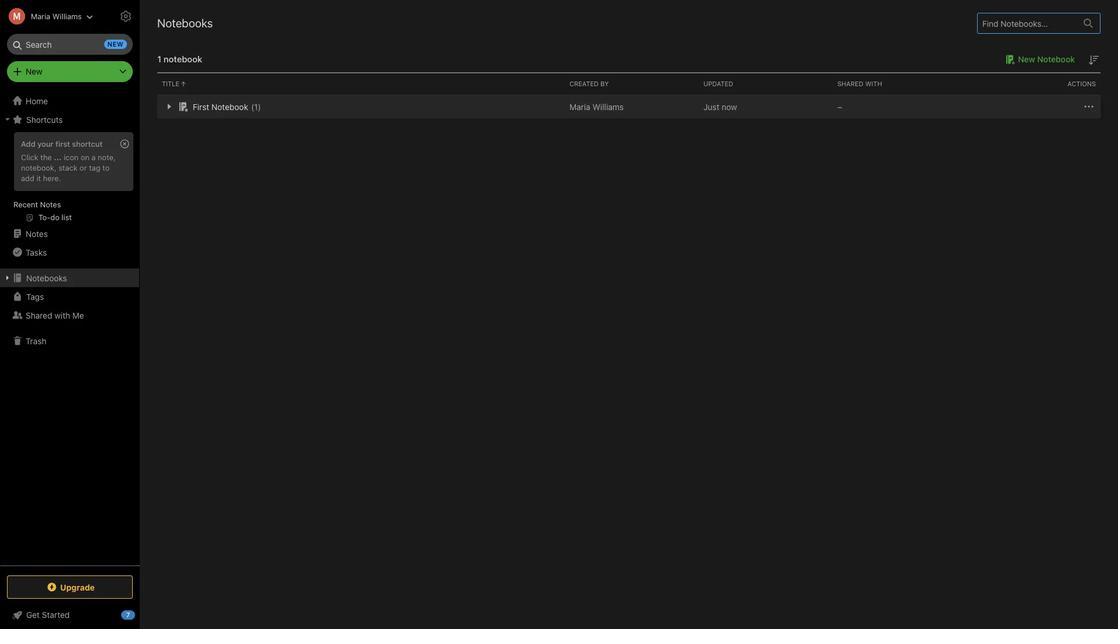 Task type: locate. For each thing, give the bounding box(es) containing it.
new
[[1019, 54, 1036, 64], [26, 66, 42, 76]]

sort options image
[[1087, 53, 1101, 67]]

recent
[[13, 200, 38, 209]]

maria
[[31, 11, 50, 21], [570, 102, 591, 112]]

1 horizontal spatial maria
[[570, 102, 591, 112]]

tasks
[[26, 247, 47, 257]]

icon on a note, notebook, stack or tag to add it here.
[[21, 153, 116, 183]]

1 horizontal spatial notebook
[[1038, 54, 1076, 64]]

maria williams down created by in the right of the page
[[570, 102, 624, 112]]

notebook inside first notebook row
[[212, 102, 248, 112]]

notebook,
[[21, 163, 56, 172]]

williams
[[52, 11, 82, 21], [593, 102, 624, 112]]

maria williams up the search text field
[[31, 11, 82, 21]]

maria williams inside first notebook row
[[570, 102, 624, 112]]

notes
[[40, 200, 61, 209], [26, 229, 48, 239]]

0 vertical spatial maria
[[31, 11, 50, 21]]

group
[[0, 129, 139, 229]]

0 horizontal spatial notebook
[[212, 102, 248, 112]]

Account field
[[0, 5, 93, 28]]

started
[[42, 610, 70, 620]]

williams inside account 'field'
[[52, 11, 82, 21]]

notes right recent
[[40, 200, 61, 209]]

1
[[157, 54, 161, 64], [254, 102, 258, 112]]

get started
[[26, 610, 70, 620]]

williams down by
[[593, 102, 624, 112]]

Find Notebooks… text field
[[978, 14, 1077, 33]]

0 horizontal spatial williams
[[52, 11, 82, 21]]

tree
[[0, 91, 140, 565]]

More actions field
[[1083, 100, 1097, 114]]

0 vertical spatial new
[[1019, 54, 1036, 64]]

trash link
[[0, 332, 139, 350]]

actions
[[1068, 80, 1097, 87]]

notebook inside new notebook button
[[1038, 54, 1076, 64]]

1 inside first notebook row
[[254, 102, 258, 112]]

1 vertical spatial new
[[26, 66, 42, 76]]

notes link
[[0, 224, 139, 243]]

created by
[[570, 80, 609, 87]]

first
[[56, 139, 70, 149]]

add your first shortcut
[[21, 139, 103, 149]]

1 notebook
[[157, 54, 202, 64]]

row group containing first notebook
[[157, 95, 1101, 118]]

or
[[80, 163, 87, 172]]

notes up tasks
[[26, 229, 48, 239]]

icon
[[64, 153, 79, 162]]

tags button
[[0, 287, 139, 306]]

1 horizontal spatial notebooks
[[157, 16, 213, 30]]

0 vertical spatial notebook
[[1038, 54, 1076, 64]]

group containing add your first shortcut
[[0, 129, 139, 229]]

0 horizontal spatial new
[[26, 66, 42, 76]]

notebook
[[1038, 54, 1076, 64], [212, 102, 248, 112]]

row group
[[157, 95, 1101, 118]]

the
[[40, 153, 52, 162]]

1 vertical spatial maria williams
[[570, 102, 624, 112]]

just now
[[704, 102, 738, 112]]

williams up the search text field
[[52, 11, 82, 21]]

0 horizontal spatial maria williams
[[31, 11, 82, 21]]

)
[[258, 102, 261, 112]]

–
[[838, 102, 843, 112]]

maria up the search text field
[[31, 11, 50, 21]]

1 right "first"
[[254, 102, 258, 112]]

first notebook ( 1 )
[[193, 102, 261, 112]]

just
[[704, 102, 720, 112]]

with
[[54, 310, 70, 320]]

created
[[570, 80, 599, 87]]

notebooks up tags
[[26, 273, 67, 283]]

stack
[[59, 163, 78, 172]]

new up the actions button
[[1019, 54, 1036, 64]]

1 horizontal spatial 1
[[254, 102, 258, 112]]

on
[[81, 153, 89, 162]]

new up home
[[26, 66, 42, 76]]

0 vertical spatial williams
[[52, 11, 82, 21]]

notebook for new
[[1038, 54, 1076, 64]]

new inside popup button
[[26, 66, 42, 76]]

shared with button
[[833, 73, 967, 94]]

1 vertical spatial williams
[[593, 102, 624, 112]]

tag
[[89, 163, 100, 172]]

new search field
[[15, 34, 127, 55]]

0 horizontal spatial notebooks
[[26, 273, 67, 283]]

updated
[[704, 80, 734, 87]]

recent notes
[[13, 200, 61, 209]]

Sort field
[[1087, 52, 1101, 67]]

notebook
[[164, 54, 202, 64]]

get
[[26, 610, 40, 620]]

1 horizontal spatial new
[[1019, 54, 1036, 64]]

shared
[[838, 80, 864, 87]]

new notebook
[[1019, 54, 1076, 64]]

0 vertical spatial notes
[[40, 200, 61, 209]]

0 horizontal spatial 1
[[157, 54, 161, 64]]

1 horizontal spatial maria williams
[[570, 102, 624, 112]]

notebooks link
[[0, 269, 139, 287]]

click the ...
[[21, 153, 62, 162]]

0 vertical spatial maria williams
[[31, 11, 82, 21]]

shared with me
[[26, 310, 84, 320]]

group inside tree
[[0, 129, 139, 229]]

to
[[102, 163, 110, 172]]

0 horizontal spatial maria
[[31, 11, 50, 21]]

click to collapse image
[[135, 608, 144, 622]]

williams inside first notebook row
[[593, 102, 624, 112]]

notebook up the actions button
[[1038, 54, 1076, 64]]

notebooks up the notebook
[[157, 16, 213, 30]]

1 horizontal spatial williams
[[593, 102, 624, 112]]

notebook for first
[[212, 102, 248, 112]]

maria williams
[[31, 11, 82, 21], [570, 102, 624, 112]]

notebooks
[[157, 16, 213, 30], [26, 273, 67, 283]]

(
[[251, 102, 254, 112]]

1 vertical spatial maria
[[570, 102, 591, 112]]

...
[[54, 153, 62, 162]]

actions button
[[967, 73, 1101, 94]]

trash
[[26, 336, 46, 346]]

new inside button
[[1019, 54, 1036, 64]]

notebook left (
[[212, 102, 248, 112]]

1 vertical spatial 1
[[254, 102, 258, 112]]

1 vertical spatial notebook
[[212, 102, 248, 112]]

1 left the notebook
[[157, 54, 161, 64]]

notebooks element
[[140, 0, 1119, 629]]

maria down the created on the top of page
[[570, 102, 591, 112]]



Task type: describe. For each thing, give the bounding box(es) containing it.
upgrade button
[[7, 576, 133, 599]]

home
[[26, 96, 48, 106]]

shared with me link
[[0, 306, 139, 325]]

shortcuts
[[26, 114, 63, 124]]

shared with
[[838, 80, 883, 87]]

0 vertical spatial notebooks
[[157, 16, 213, 30]]

maria williams inside account 'field'
[[31, 11, 82, 21]]

1 vertical spatial notes
[[26, 229, 48, 239]]

new notebook button
[[1002, 52, 1076, 66]]

7
[[126, 611, 130, 619]]

add
[[21, 174, 34, 183]]

home link
[[0, 91, 140, 110]]

first notebook row
[[157, 95, 1101, 118]]

tasks button
[[0, 243, 139, 262]]

click
[[21, 153, 38, 162]]

with
[[866, 80, 883, 87]]

settings image
[[119, 9, 133, 23]]

Search text field
[[15, 34, 125, 55]]

arrow image
[[162, 100, 176, 114]]

maria inside account 'field'
[[31, 11, 50, 21]]

title button
[[157, 73, 565, 94]]

now
[[722, 102, 738, 112]]

row group inside notebooks element
[[157, 95, 1101, 118]]

it
[[36, 174, 41, 183]]

1 vertical spatial notebooks
[[26, 273, 67, 283]]

0 vertical spatial 1
[[157, 54, 161, 64]]

title
[[162, 80, 179, 87]]

upgrade
[[60, 582, 95, 592]]

new for new notebook
[[1019, 54, 1036, 64]]

note,
[[98, 153, 116, 162]]

tree containing home
[[0, 91, 140, 565]]

updated button
[[699, 73, 833, 94]]

more actions image
[[1083, 100, 1097, 114]]

maria inside first notebook row
[[570, 102, 591, 112]]

tags
[[26, 292, 44, 302]]

me
[[72, 310, 84, 320]]

new for new
[[26, 66, 42, 76]]

by
[[601, 80, 609, 87]]

here.
[[43, 174, 61, 183]]

add
[[21, 139, 35, 149]]

your
[[37, 139, 53, 149]]

created by button
[[565, 73, 699, 94]]

shortcuts button
[[0, 110, 139, 129]]

Help and Learning task checklist field
[[0, 606, 140, 625]]

new
[[108, 40, 124, 48]]

new button
[[7, 61, 133, 82]]

shared
[[26, 310, 52, 320]]

shortcut
[[72, 139, 103, 149]]

first
[[193, 102, 209, 112]]

expand notebooks image
[[3, 273, 12, 283]]

a
[[92, 153, 96, 162]]



Task type: vqa. For each thing, say whether or not it's contained in the screenshot.
Williams to the left
yes



